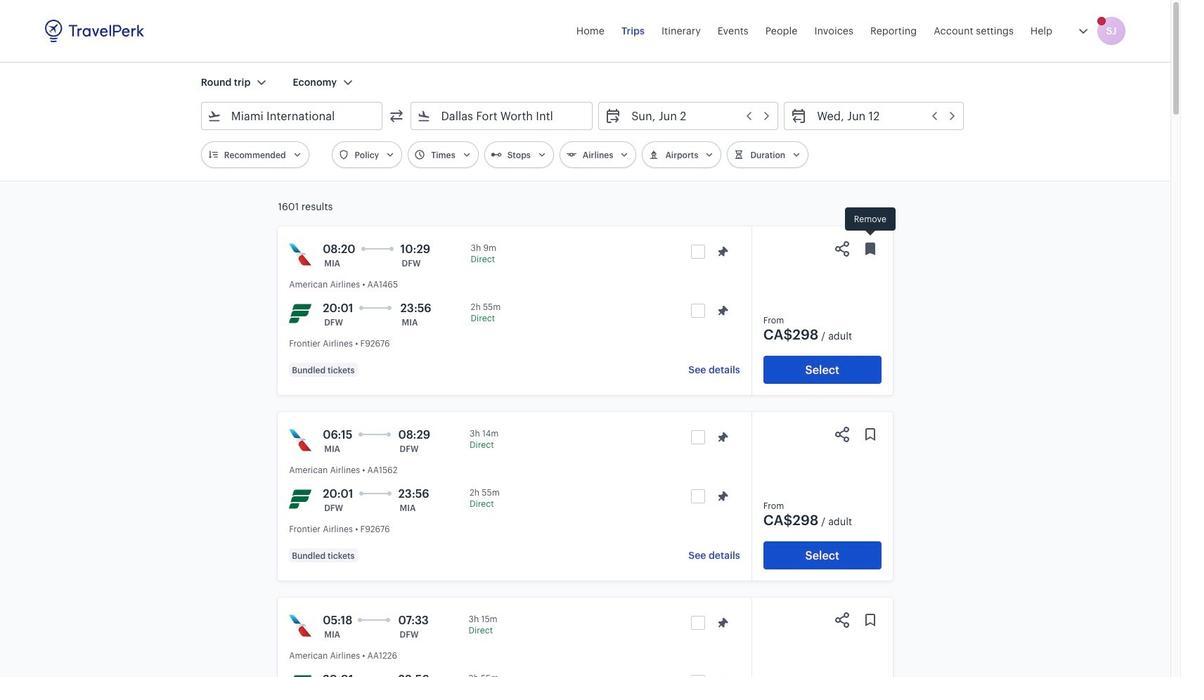 Task type: describe. For each thing, give the bounding box(es) containing it.
Depart field
[[622, 105, 772, 127]]

frontier airlines image for american airlines image
[[289, 302, 312, 325]]

Return field
[[807, 105, 958, 127]]

frontier airlines image for second american airlines icon from the top
[[289, 674, 312, 677]]

frontier airlines image for 2nd american airlines icon from the bottom
[[289, 488, 312, 511]]

american airlines image
[[289, 243, 312, 266]]



Task type: locate. For each thing, give the bounding box(es) containing it.
1 frontier airlines image from the top
[[289, 302, 312, 325]]

1 vertical spatial american airlines image
[[289, 615, 312, 637]]

From search field
[[221, 105, 364, 127]]

To search field
[[431, 105, 574, 127]]

1 vertical spatial frontier airlines image
[[289, 488, 312, 511]]

2 vertical spatial frontier airlines image
[[289, 674, 312, 677]]

american airlines image
[[289, 429, 312, 451], [289, 615, 312, 637]]

3 frontier airlines image from the top
[[289, 674, 312, 677]]

2 frontier airlines image from the top
[[289, 488, 312, 511]]

tooltip
[[845, 207, 896, 238]]

0 vertical spatial frontier airlines image
[[289, 302, 312, 325]]

2 american airlines image from the top
[[289, 615, 312, 637]]

frontier airlines image
[[289, 302, 312, 325], [289, 488, 312, 511], [289, 674, 312, 677]]

0 vertical spatial american airlines image
[[289, 429, 312, 451]]

1 american airlines image from the top
[[289, 429, 312, 451]]



Task type: vqa. For each thing, say whether or not it's contained in the screenshot.
Depart text box
no



